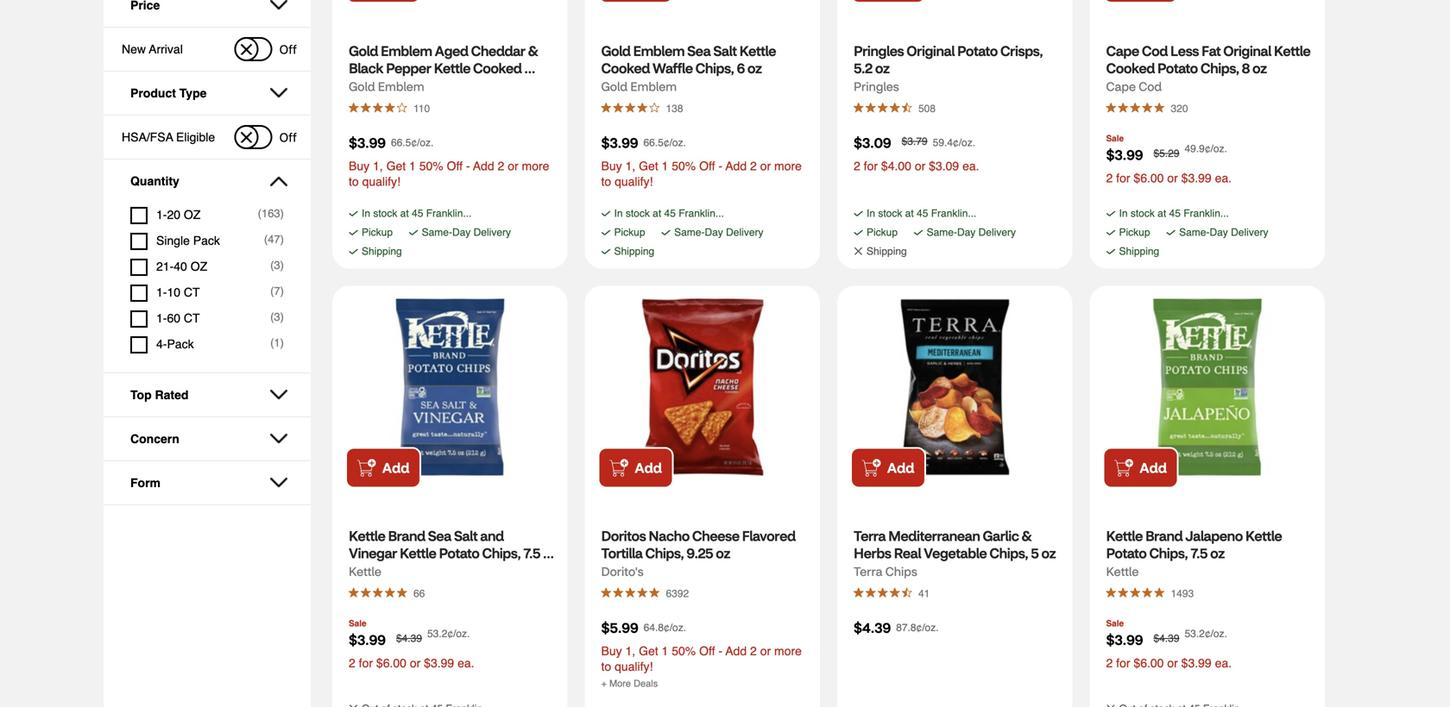 Task type: vqa. For each thing, say whether or not it's contained in the screenshot.
Gold Emblem Sea Salt Kettle Cooked Waffle Chips, 6 oz Gold Emblem Gold
yes



Task type: describe. For each thing, give the bounding box(es) containing it.
$3.99 down the 66
[[424, 657, 454, 671]]

41
[[919, 588, 930, 600]]

( 3 ) for oz
[[270, 259, 284, 272]]

real
[[894, 545, 921, 562]]

waffle inside gold emblem aged cheddar & black pepper kettle cooked waffle chips, 6 oz
[[349, 76, 389, 94]]

product
[[130, 86, 176, 100]]

& inside terra mediterranean garlic & herbs real vegetable chips, 5 oz terra chips
[[1022, 527, 1032, 545]]

gold for gold emblem
[[349, 79, 375, 94]]

( 7 )
[[270, 285, 284, 298]]

franklin... for gold emblem sea salt kettle cooked waffle chips, 6 oz
[[679, 208, 724, 220]]

qualify! for gold emblem sea salt kettle cooked waffle chips, 6 oz
[[615, 175, 653, 189]]

original inside 'pringles original potato crisps, 5.2 oz pringles'
[[907, 42, 955, 60]]

form button
[[117, 462, 297, 505]]

deals
[[634, 679, 658, 690]]

form
[[130, 477, 161, 490]]

salt for potato
[[454, 527, 478, 545]]

get for gold emblem sea salt kettle cooked waffle chips, 6 oz
[[639, 159, 658, 173]]

hsa/fsa
[[122, 130, 173, 144]]

1-10 CT 7 items, Quantity checkbox
[[130, 281, 284, 306]]

7.5 inside kettle brand jalapeno kettle potato chips, 7.5 oz kettle
[[1191, 545, 1208, 562]]

eligible
[[176, 130, 215, 144]]

hsa/fsa eligible
[[122, 130, 215, 144]]

new
[[122, 42, 146, 56]]

$3.99 down 49.9¢/oz.
[[1182, 171, 1212, 185]]

1 down 110
[[409, 159, 416, 173]]

dorito's
[[601, 564, 644, 580]]

nacho
[[649, 527, 690, 545]]

2 for $6.00 or $3.99 ea. for cape cod less fat original kettle cooked potato chips, 8 oz
[[1106, 171, 1232, 185]]

in for pringles original potato crisps, 5.2 oz
[[867, 208, 875, 220]]

oz inside 'pringles original potato crisps, 5.2 oz pringles'
[[875, 59, 890, 77]]

47
[[268, 233, 280, 246]]

5
[[1031, 545, 1039, 562]]

concern heading
[[130, 433, 274, 446]]

top rated button
[[117, 374, 297, 417]]

black
[[349, 59, 383, 77]]

chips, inside the gold emblem sea salt kettle cooked waffle chips, 6 oz gold emblem
[[696, 59, 734, 77]]

kettle link for kettle brand jalapeno kettle potato chips, 7.5 oz
[[1106, 562, 1139, 582]]

$6.00 for cape cod less fat original kettle cooked potato chips, 8 oz
[[1134, 171, 1164, 185]]

50% for gold emblem aged cheddar & black pepper kettle cooked waffle chips, 6 oz
[[419, 159, 443, 173]]

$3.99 66.5¢/oz. for gold emblem aged cheddar & black pepper kettle cooked waffle chips, 6 oz
[[349, 134, 434, 152]]

this link goes to a page with all kettle brand jalapeno kettle potato chips, 7.5 oz reviews. image
[[1106, 588, 1167, 599]]

cape cod less fat original kettle cooked potato chips, 8 oz cape cod
[[1106, 42, 1313, 94]]

1- for 20
[[156, 208, 167, 222]]

chips
[[885, 564, 917, 580]]

sale for cape cod less fat original kettle cooked potato chips, 8 oz
[[1106, 134, 1124, 144]]

) for 21-40 oz
[[280, 259, 284, 272]]

oz inside kettle brand jalapeno kettle potato chips, 7.5 oz kettle
[[1210, 545, 1225, 562]]

for for pringles original potato crisps, 5.2 oz
[[864, 159, 878, 173]]

$5.99
[[601, 619, 639, 637]]

same- for gold emblem sea salt kettle cooked waffle chips, 6 oz
[[674, 227, 705, 239]]

( for 21-40 oz
[[270, 259, 274, 272]]

$3.99 down 1493
[[1182, 657, 1212, 671]]

more
[[609, 679, 631, 690]]

3 for 21-40 oz
[[274, 259, 280, 272]]

qualify! for gold emblem aged cheddar & black pepper kettle cooked waffle chips, 6 oz
[[362, 175, 401, 189]]

arrival
[[149, 42, 183, 56]]

vinegar
[[349, 545, 397, 562]]

pringles original potato crisps, 5.2 oz pringles
[[854, 42, 1046, 94]]

rated
[[155, 388, 189, 402]]

top rated
[[130, 388, 189, 402]]

oz inside terra mediterranean garlic & herbs real vegetable chips, 5 oz terra chips
[[1042, 545, 1056, 562]]

0 horizontal spatial $3.09
[[854, 134, 891, 152]]

7.5 inside kettle brand sea salt and vinegar kettle potato chips, 7.5 oz
[[523, 545, 540, 562]]

66
[[414, 588, 425, 600]]

$4.39 for kettle brand jalapeno kettle potato chips, 7.5 oz
[[1154, 633, 1180, 645]]

( for single pack
[[264, 233, 268, 246]]

in for cape cod less fat original kettle cooked potato chips, 8 oz
[[1119, 208, 1128, 220]]

sea for potato
[[428, 527, 451, 545]]

buy inside buy 1, get 1 50% off - add 2 or more to qualify! + more deals
[[601, 645, 622, 659]]

2 cape from the top
[[1106, 79, 1136, 94]]

off button for new arrival
[[234, 37, 297, 61]]

buy for gold emblem sea salt kettle cooked waffle chips, 6 oz
[[601, 159, 622, 173]]

66.5¢perounce. element for gold emblem aged cheddar & black pepper kettle cooked waffle chips, 6 oz
[[391, 137, 434, 149]]

price $3.99. element for gold emblem sea salt kettle cooked waffle chips, 6 oz
[[601, 134, 638, 152]]

$3.99 left $5.29
[[1106, 146, 1143, 164]]

21-40 OZ 3 items, Quantity checkbox
[[130, 255, 284, 281]]

buy 1, get 1 50% off - add 2 or more to qualify! + more deals
[[601, 645, 805, 690]]

ct for 1-60 ct
[[184, 312, 200, 325]]

cooked inside the gold emblem sea salt kettle cooked waffle chips, 6 oz gold emblem
[[601, 59, 650, 77]]

66 link
[[409, 582, 429, 605]]

day for gold emblem sea salt kettle cooked waffle chips, 6 oz
[[705, 227, 723, 239]]

single
[[156, 234, 190, 248]]

quantity button
[[117, 160, 297, 203]]

to for gold emblem sea salt kettle cooked waffle chips, 6 oz
[[601, 175, 611, 189]]

320
[[1171, 103, 1188, 115]]

chips, inside cape cod less fat original kettle cooked potato chips, 8 oz cape cod
[[1201, 59, 1239, 77]]

66.5¢/oz. for gold emblem aged cheddar & black pepper kettle cooked waffle chips, 6 oz
[[391, 137, 434, 149]]

ct for 1-10 ct
[[184, 286, 200, 300]]

add button for kettle brand jalapeno kettle potato chips, 7.5 oz
[[1103, 448, 1179, 489]]

$3.99 down this link goes to a page with all gold emblem sea salt kettle cooked waffle chips, 6 oz reviews. image
[[601, 134, 638, 152]]

gold emblem link for gold emblem sea salt kettle cooked waffle chips, 6 oz
[[601, 76, 677, 97]]

1 terra from the top
[[854, 527, 886, 545]]

163
[[262, 207, 280, 220]]

type
[[179, 86, 207, 100]]

off button for hsa/fsa eligible
[[234, 125, 297, 149]]

chips, inside gold emblem aged cheddar & black pepper kettle cooked waffle chips, 6 oz
[[392, 76, 430, 94]]

kettle inside gold emblem aged cheddar & black pepper kettle cooked waffle chips, 6 oz
[[434, 59, 470, 77]]

8
[[1242, 59, 1250, 77]]

potato inside kettle brand sea salt and vinegar kettle potato chips, 7.5 oz
[[439, 545, 479, 562]]

( 47 )
[[264, 233, 284, 246]]

pepper
[[386, 59, 431, 77]]

( for 1-10 ct
[[270, 285, 274, 298]]

pickup for gold emblem sea salt kettle cooked waffle chips, 6 oz
[[614, 227, 645, 239]]

delivery for cape cod less fat original kettle cooked potato chips, 8 oz
[[1231, 227, 1269, 239]]

or inside buy 1, get 1 50% off - add 2 or more to qualify! + more deals
[[760, 645, 771, 659]]

1 inside buy 1, get 1 50% off - add 2 or more to qualify! + more deals
[[662, 645, 668, 659]]

top
[[130, 388, 152, 402]]

cooked inside gold emblem aged cheddar & black pepper kettle cooked waffle chips, 6 oz
[[473, 59, 522, 77]]

87.8¢perounce. element
[[896, 622, 939, 634]]

emblem for gold emblem
[[378, 79, 424, 94]]

for for kettle brand sea salt and vinegar kettle potato chips, 7.5 oz
[[359, 657, 373, 671]]

) for 4-pack
[[280, 337, 284, 350]]

66.5¢/oz. for gold emblem sea salt kettle cooked waffle chips, 6 oz
[[644, 137, 686, 149]]

1 horizontal spatial $4.39
[[854, 619, 891, 637]]

shipping for gold emblem sea salt kettle cooked waffle chips, 6 oz
[[614, 246, 655, 258]]

10
[[167, 286, 180, 300]]

40
[[174, 260, 187, 274]]

terra mediterranean garlic & herbs real vegetable chips, 5 oz terra chips
[[854, 527, 1056, 580]]

at for gold emblem sea salt kettle cooked waffle chips, 6 oz
[[653, 208, 661, 220]]

64.8¢/oz.
[[644, 622, 686, 634]]

21-40 oz
[[156, 260, 207, 274]]

138 link
[[662, 97, 688, 119]]

$4.39 87.8¢/oz.
[[854, 619, 939, 637]]

pickup for pringles original potato crisps, 5.2 oz
[[867, 227, 898, 239]]

brand for vinegar
[[388, 527, 425, 545]]

herbs
[[854, 545, 891, 562]]

less
[[1171, 42, 1199, 60]]

oz inside the gold emblem sea salt kettle cooked waffle chips, 6 oz gold emblem
[[748, 59, 762, 77]]

new arrival
[[122, 42, 183, 56]]

aged
[[435, 42, 468, 60]]

6392 link
[[662, 582, 693, 605]]

ea. for kettle brand sea salt and vinegar kettle potato chips, 7.5 oz
[[458, 657, 474, 671]]

fat
[[1202, 42, 1221, 60]]

cheese
[[692, 527, 739, 545]]

87.8¢/oz.
[[896, 622, 939, 634]]

1-20 oz
[[156, 208, 201, 222]]

6 inside the gold emblem sea salt kettle cooked waffle chips, 6 oz gold emblem
[[737, 59, 745, 77]]

kettle inside cape cod less fat original kettle cooked potato chips, 8 oz cape cod
[[1274, 42, 1311, 60]]

top rated heading
[[130, 388, 274, 402]]

1 vertical spatial cod
[[1139, 79, 1162, 94]]

qualify! inside buy 1, get 1 50% off - add 2 or more to qualify! + more deals
[[615, 660, 653, 674]]

this link goes to a page with all cape cod less fat original kettle cooked potato chips, 8 oz reviews. image
[[1106, 103, 1167, 113]]

3 for 1-60 ct
[[274, 311, 280, 324]]

chips, inside doritos nacho cheese flavored tortilla chips, 9.25 oz dorito's
[[645, 545, 684, 562]]

4-Pack 1 item, Quantity checkbox
[[130, 332, 284, 358]]

50% inside buy 1, get 1 50% off - add 2 or more to qualify! + more deals
[[672, 645, 696, 659]]

flavored
[[742, 527, 796, 545]]

6392
[[666, 588, 689, 600]]

day for gold emblem aged cheddar & black pepper kettle cooked waffle chips, 6 oz
[[452, 227, 471, 239]]

product type button
[[117, 72, 297, 115]]

53.2¢perounce. element for kettle brand sea salt and vinegar kettle potato chips, 7.5 oz
[[427, 628, 470, 640]]

sea for chips,
[[687, 42, 711, 60]]

53.2¢perounce. element for kettle brand jalapeno kettle potato chips, 7.5 oz
[[1185, 628, 1227, 640]]

$5.99 64.8¢/oz.
[[601, 619, 686, 637]]

138
[[666, 103, 683, 115]]

same- for cape cod less fat original kettle cooked potato chips, 8 oz
[[1179, 227, 1210, 239]]

same-day delivery shipping for cape cod less fat original kettle cooked potato chips, 8 oz
[[1119, 227, 1269, 258]]

cheddar
[[471, 42, 525, 60]]

1, for gold emblem aged cheddar & black pepper kettle cooked waffle chips, 6 oz
[[373, 159, 383, 173]]

oz inside cape cod less fat original kettle cooked potato chips, 8 oz cape cod
[[1253, 59, 1267, 77]]

chips, inside kettle brand jalapeno kettle potato chips, 7.5 oz kettle
[[1149, 545, 1188, 562]]

day for cape cod less fat original kettle cooked potato chips, 8 oz
[[1210, 227, 1228, 239]]

franklin... for cape cod less fat original kettle cooked potato chips, 8 oz
[[1184, 208, 1229, 220]]

shipping for pringles original potato crisps, 5.2 oz
[[867, 246, 907, 258]]

pickup for cape cod less fat original kettle cooked potato chips, 8 oz
[[1119, 227, 1150, 239]]

this link goes to a page with all gold emblem aged cheddar & black pepper kettle cooked waffle chips, 6 oz reviews. image
[[349, 103, 409, 113]]

1- for 60
[[156, 312, 167, 325]]

chips, inside kettle brand sea salt and vinegar kettle potato chips, 7.5 oz
[[482, 545, 521, 562]]

1-20 OZ 163 items, Quantity list 6 items checkbox
[[130, 203, 284, 229]]

more inside buy 1, get 1 50% off - add 2 or more to qualify! + more deals
[[774, 645, 802, 659]]

and
[[480, 527, 504, 545]]

crisps,
[[1001, 42, 1043, 60]]

2 for $6.00 or $3.99 ea. for kettle brand sea salt and vinegar kettle potato chips, 7.5 oz
[[349, 657, 474, 671]]

in stock at 45 franklin... for pringles original potato crisps, 5.2 oz
[[867, 208, 977, 220]]

stock for cape cod less fat original kettle cooked potato chips, 8 oz
[[1131, 208, 1155, 220]]

+
[[601, 679, 607, 690]]

1- for 10
[[156, 286, 167, 300]]

110 link
[[409, 97, 434, 119]]

1493
[[1171, 588, 1194, 600]]

quantity
[[130, 174, 179, 188]]

this link goes to a page with all pringles original potato crisps, 5.2 oz reviews. image
[[854, 103, 914, 113]]

- inside buy 1, get 1 50% off - add 2 or more to qualify! + more deals
[[719, 645, 723, 659]]

gold for gold emblem sea salt kettle cooked waffle chips, 6 oz gold emblem
[[601, 42, 631, 60]]

5.2
[[854, 59, 873, 77]]

original inside cape cod less fat original kettle cooked potato chips, 8 oz cape cod
[[1223, 42, 1271, 60]]

( 3 ) for ct
[[270, 311, 284, 324]]

price $5.99. element
[[601, 619, 639, 637]]

kettle inside the gold emblem sea salt kettle cooked waffle chips, 6 oz gold emblem
[[740, 42, 776, 60]]

$3.99 66.5¢/oz. for gold emblem sea salt kettle cooked waffle chips, 6 oz
[[601, 134, 686, 152]]

45 for gold emblem aged cheddar & black pepper kettle cooked waffle chips, 6 oz
[[412, 208, 423, 220]]

59.4¢/oz.
[[933, 137, 976, 149]]

1 cape from the top
[[1106, 42, 1139, 60]]

gold emblem sea salt kettle cooked waffle chips, 6 oz gold emblem
[[601, 42, 779, 94]]

this link goes to a page with all gold emblem sea salt kettle cooked waffle chips, 6 oz reviews. image
[[601, 103, 662, 113]]



Task type: locate. For each thing, give the bounding box(es) containing it.
508
[[919, 103, 936, 115]]

0 horizontal spatial &
[[528, 42, 538, 60]]

1 horizontal spatial $3.09
[[929, 159, 959, 173]]

this link goes to a page with all kettle brand sea salt and vinegar kettle potato chips, 7.5 oz reviews. image
[[349, 588, 409, 599]]

same- for gold emblem aged cheddar & black pepper kettle cooked waffle chips, 6 oz
[[422, 227, 452, 239]]

7.5 right and on the bottom of page
[[523, 545, 540, 562]]

1 53.2¢/oz. from the left
[[427, 628, 470, 640]]

2 stock from the left
[[626, 208, 650, 220]]

50% for gold emblem sea salt kettle cooked waffle chips, 6 oz
[[672, 159, 696, 173]]

1 vertical spatial pack
[[167, 338, 194, 351]]

1 day from the left
[[452, 227, 471, 239]]

4 shipping from the left
[[1119, 246, 1160, 258]]

oz right 20
[[184, 208, 201, 222]]

for
[[864, 159, 878, 173], [1116, 171, 1130, 185], [359, 657, 373, 671], [1116, 657, 1130, 671]]

vegetable
[[924, 545, 987, 562]]

5 ) from the top
[[280, 311, 284, 324]]

$4.39
[[854, 619, 891, 637], [396, 633, 422, 645], [1154, 633, 1180, 645]]

pack for single pack
[[193, 234, 220, 248]]

0 horizontal spatial 7.5
[[523, 545, 540, 562]]

1 66.5¢perounce. element from the left
[[391, 137, 434, 149]]

cod
[[1142, 42, 1168, 60], [1139, 79, 1162, 94]]

get inside buy 1, get 1 50% off - add 2 or more to qualify! + more deals
[[639, 645, 658, 659]]

sale for kettle brand jalapeno kettle potato chips, 7.5 oz
[[1106, 619, 1124, 629]]

) inside 21-40 oz 3 items, quantity option
[[280, 259, 284, 272]]

terra chips link
[[854, 562, 917, 582]]

ea.
[[963, 159, 979, 173], [1215, 171, 1232, 185], [458, 657, 474, 671], [1215, 657, 1232, 671]]

franklin... for gold emblem aged cheddar & black pepper kettle cooked waffle chips, 6 oz
[[426, 208, 472, 220]]

1 horizontal spatial &
[[1022, 527, 1032, 545]]

1 franklin... from the left
[[426, 208, 472, 220]]

) inside the "1-10 ct 7 items, quantity" checkbox
[[280, 285, 284, 298]]

) for 1-60 ct
[[280, 311, 284, 324]]

chips,
[[696, 59, 734, 77], [1201, 59, 1239, 77], [392, 76, 430, 94], [482, 545, 521, 562], [645, 545, 684, 562], [990, 545, 1028, 562], [1149, 545, 1188, 562]]

for for cape cod less fat original kettle cooked potato chips, 8 oz
[[1116, 171, 1130, 185]]

sea inside the gold emblem sea salt kettle cooked waffle chips, 6 oz gold emblem
[[687, 42, 711, 60]]

original right fat
[[1223, 42, 1271, 60]]

1 horizontal spatial sea
[[687, 42, 711, 60]]

2 delivery from the left
[[726, 227, 764, 239]]

2 ( 3 ) from the top
[[270, 311, 284, 324]]

off inside buy 1, get 1 50% off - add 2 or more to qualify! + more deals
[[699, 645, 715, 659]]

6 ) from the top
[[280, 337, 284, 350]]

original up 508 link
[[907, 42, 955, 60]]

in stock at 45 franklin... for gold emblem sea salt kettle cooked waffle chips, 6 oz
[[614, 208, 724, 220]]

day
[[452, 227, 471, 239], [705, 227, 723, 239], [957, 227, 976, 239], [1210, 227, 1228, 239]]

delivery for pringles original potato crisps, 5.2 oz
[[979, 227, 1016, 239]]

1 horizontal spatial cooked
[[601, 59, 650, 77]]

( 3 ) inside 1-60 ct 3 items, quantity "checkbox"
[[270, 311, 284, 324]]

$5.29
[[1154, 148, 1180, 160]]

66.5¢perounce. element for gold emblem sea salt kettle cooked waffle chips, 6 oz
[[644, 137, 686, 149]]

0 vertical spatial cape
[[1106, 42, 1139, 60]]

waffle
[[653, 59, 693, 77], [349, 76, 389, 94]]

& right cheddar
[[528, 42, 538, 60]]

( 3 ) inside 21-40 oz 3 items, quantity option
[[270, 259, 284, 272]]

$3.99 down 'this link goes to a page with all kettle brand jalapeno kettle potato chips, 7.5 oz reviews.' image at the right bottom of the page
[[1106, 631, 1143, 649]]

get down this link goes to a page with all gold emblem sea salt kettle cooked waffle chips, 6 oz reviews. image
[[639, 159, 658, 173]]

0 vertical spatial cod
[[1142, 42, 1168, 60]]

potato inside kettle brand jalapeno kettle potato chips, 7.5 oz kettle
[[1106, 545, 1147, 562]]

emblem inside gold emblem aged cheddar & black pepper kettle cooked waffle chips, 6 oz
[[381, 42, 432, 60]]

terra up terra chips link
[[854, 527, 886, 545]]

1 in from the left
[[362, 208, 370, 220]]

1, down this link goes to a page with all gold emblem aged cheddar & black pepper kettle cooked waffle chips, 6 oz reviews. image
[[373, 159, 383, 173]]

ct right 10 at the left of page
[[184, 286, 200, 300]]

3 45 from the left
[[917, 208, 928, 220]]

terra down herbs
[[854, 564, 883, 580]]

$3.99 66.5¢/oz. down this link goes to a page with all gold emblem sea salt kettle cooked waffle chips, 6 oz reviews. image
[[601, 134, 686, 152]]

2 66.5¢perounce. element from the left
[[644, 137, 686, 149]]

0 vertical spatial ct
[[184, 286, 200, 300]]

$3.79
[[902, 136, 928, 148]]

4 45 from the left
[[1169, 208, 1181, 220]]

1 add button from the left
[[345, 448, 421, 489]]

2 cooked from the left
[[601, 59, 650, 77]]

oz for 21-40 oz
[[191, 260, 207, 274]]

1, down the price $5.99. "element" on the left bottom of the page
[[625, 645, 636, 659]]

2 shipping from the left
[[614, 246, 655, 258]]

2 franklin... from the left
[[679, 208, 724, 220]]

to up +
[[601, 660, 611, 674]]

1 horizontal spatial 53.2¢perounce. element
[[1185, 628, 1227, 640]]

qualify! down this link goes to a page with all gold emblem sea salt kettle cooked waffle chips, 6 oz reviews. image
[[615, 175, 653, 189]]

more for gold emblem sea salt kettle cooked waffle chips, 6 oz
[[774, 159, 802, 173]]

in stock at 45 franklin... for cape cod less fat original kettle cooked potato chips, 8 oz
[[1119, 208, 1229, 220]]

buy 1, get 1 50% off - add 2 or more to qualify! down 110
[[349, 159, 553, 189]]

2 brand from the left
[[1146, 527, 1183, 545]]

0 horizontal spatial original
[[907, 42, 955, 60]]

0 horizontal spatial brand
[[388, 527, 425, 545]]

-
[[466, 159, 470, 173], [719, 159, 723, 173], [719, 645, 723, 659]]

3 cooked from the left
[[1106, 59, 1155, 77]]

4 day from the left
[[1210, 227, 1228, 239]]

price $3.99. element for gold emblem aged cheddar & black pepper kettle cooked waffle chips, 6 oz
[[349, 134, 386, 152]]

quantity heading
[[130, 174, 274, 188]]

brand left jalapeno
[[1146, 527, 1183, 545]]

$4.00
[[881, 159, 912, 173]]

1 horizontal spatial 66.5¢perounce. element
[[644, 137, 686, 149]]

oz inside kettle brand sea salt and vinegar kettle potato chips, 7.5 oz
[[349, 562, 363, 580]]

4 stock from the left
[[1131, 208, 1155, 220]]

garlic
[[983, 527, 1019, 545]]

potato inside cape cod less fat original kettle cooked potato chips, 8 oz cape cod
[[1158, 59, 1198, 77]]

( inside 21-40 oz 3 items, quantity option
[[270, 259, 274, 272]]

qualify! up deals at the bottom left of the page
[[615, 660, 653, 674]]

1 horizontal spatial kettle link
[[1106, 562, 1139, 582]]

45 for gold emblem sea salt kettle cooked waffle chips, 6 oz
[[664, 208, 676, 220]]

buy down this link goes to a page with all gold emblem aged cheddar & black pepper kettle cooked waffle chips, 6 oz reviews. image
[[349, 159, 370, 173]]

ea. for pringles original potato crisps, 5.2 oz
[[963, 159, 979, 173]]

2 pringles from the top
[[854, 79, 899, 94]]

buy 1, get 1 50% off - add 2 or more to qualify! for gold emblem sea salt kettle cooked waffle chips, 6 oz
[[601, 159, 805, 189]]

1 off button from the top
[[234, 37, 297, 61]]

2 in from the left
[[614, 208, 623, 220]]

gold emblem aged cheddar & black pepper kettle cooked waffle chips, 6 oz
[[349, 42, 541, 94]]

emblem
[[381, 42, 432, 60], [633, 42, 685, 60], [378, 79, 424, 94], [630, 79, 677, 94]]

1- inside checkbox
[[156, 286, 167, 300]]

- for gold emblem sea salt kettle cooked waffle chips, 6 oz
[[719, 159, 723, 173]]

2 price $3.99. element from the left
[[601, 134, 638, 152]]

45 for cape cod less fat original kettle cooked potato chips, 8 oz
[[1169, 208, 1181, 220]]

stock for gold emblem sea salt kettle cooked waffle chips, 6 oz
[[626, 208, 650, 220]]

50%
[[419, 159, 443, 173], [672, 159, 696, 173], [672, 645, 696, 659]]

1- inside option
[[156, 208, 167, 222]]

0 horizontal spatial 53.2¢/oz.
[[427, 628, 470, 640]]

3 stock from the left
[[878, 208, 902, 220]]

0 vertical spatial off button
[[234, 37, 297, 61]]

1 horizontal spatial brand
[[1146, 527, 1183, 545]]

2 add button from the left
[[598, 448, 674, 489]]

1 pringles from the top
[[854, 42, 904, 60]]

1 horizontal spatial 66.5¢/oz.
[[644, 137, 686, 149]]

0 vertical spatial ( 3 )
[[270, 259, 284, 272]]

oz inside gold emblem aged cheddar & black pepper kettle cooked waffle chips, 6 oz
[[444, 76, 458, 94]]

0 horizontal spatial price $3.99. element
[[349, 134, 386, 152]]

same-
[[422, 227, 452, 239], [674, 227, 705, 239], [927, 227, 957, 239], [1179, 227, 1210, 239]]

2 ) from the top
[[280, 233, 284, 246]]

delivery for gold emblem sea salt kettle cooked waffle chips, 6 oz
[[726, 227, 764, 239]]

2 3 from the top
[[274, 311, 280, 324]]

in
[[362, 208, 370, 220], [614, 208, 623, 220], [867, 208, 875, 220], [1119, 208, 1128, 220]]

form heading
[[130, 477, 274, 490]]

1 at from the left
[[400, 208, 409, 220]]

salt inside the gold emblem sea salt kettle cooked waffle chips, 6 oz gold emblem
[[713, 42, 737, 60]]

66.5¢/oz. down 110
[[391, 137, 434, 149]]

gold emblem link for gold emblem aged cheddar & black pepper kettle cooked waffle chips, 6 oz
[[349, 76, 424, 97]]

buy down the price $5.99. "element" on the left bottom of the page
[[601, 645, 622, 659]]

sale down the this link goes to a page with all kettle brand sea salt and vinegar kettle potato chips, 7.5 oz reviews. image
[[349, 619, 367, 629]]

1 vertical spatial salt
[[454, 527, 478, 545]]

pringles up pringles link
[[854, 42, 904, 60]]

cape up this link goes to a page with all cape cod less fat original kettle cooked potato chips, 8 oz reviews. image
[[1106, 79, 1136, 94]]

( inside the "1-10 ct 7 items, quantity" checkbox
[[270, 285, 274, 298]]

0 horizontal spatial $3.99 66.5¢/oz.
[[349, 134, 434, 152]]

1 in stock at 45 franklin... from the left
[[362, 208, 472, 220]]

single pack
[[156, 234, 220, 248]]

0 horizontal spatial gold emblem link
[[349, 76, 424, 97]]

for down 'this link goes to a page with all kettle brand jalapeno kettle potato chips, 7.5 oz reviews.' image at the right bottom of the page
[[1116, 657, 1130, 671]]

doritos
[[601, 527, 646, 545]]

4 ) from the top
[[280, 285, 284, 298]]

1 same- from the left
[[422, 227, 452, 239]]

0 horizontal spatial waffle
[[349, 76, 389, 94]]

$4.39 for kettle brand sea salt and vinegar kettle potato chips, 7.5 oz
[[396, 633, 422, 645]]

3 ) from the top
[[280, 259, 284, 272]]

4-pack
[[156, 338, 194, 351]]

4 same-day delivery shipping from the left
[[1119, 227, 1269, 258]]

2 $3.99 66.5¢/oz. from the left
[[601, 134, 686, 152]]

1- up single
[[156, 208, 167, 222]]

potato up 'this link goes to a page with all kettle brand jalapeno kettle potato chips, 7.5 oz reviews.' image at the right bottom of the page
[[1106, 545, 1147, 562]]

shipping for gold emblem aged cheddar & black pepper kettle cooked waffle chips, 6 oz
[[362, 246, 402, 258]]

$4.39 down 1493
[[1154, 633, 1180, 645]]

( 3 ) down ( 7 )
[[270, 311, 284, 324]]

3 add button from the left
[[850, 448, 926, 489]]

to down this link goes to a page with all gold emblem aged cheddar & black pepper kettle cooked waffle chips, 6 oz reviews. image
[[349, 175, 359, 189]]

( for 1-20 oz
[[258, 207, 262, 220]]

2 66.5¢/oz. from the left
[[644, 137, 686, 149]]

cod up this link goes to a page with all cape cod less fat original kettle cooked potato chips, 8 oz reviews. image
[[1139, 79, 1162, 94]]

4 delivery from the left
[[1231, 227, 1269, 239]]

) inside single pack 47 items, quantity option
[[280, 233, 284, 246]]

( for 1-60 ct
[[270, 311, 274, 324]]

cape
[[1106, 42, 1139, 60], [1106, 79, 1136, 94]]

gold inside gold emblem aged cheddar & black pepper kettle cooked waffle chips, 6 oz
[[349, 42, 378, 60]]

1-60 ct
[[156, 312, 200, 325]]

& inside gold emblem aged cheddar & black pepper kettle cooked waffle chips, 6 oz
[[528, 42, 538, 60]]

45 for pringles original potato crisps, 5.2 oz
[[917, 208, 928, 220]]

53.2¢perounce. element
[[427, 628, 470, 640], [1185, 628, 1227, 640]]

53.2¢/oz.
[[427, 628, 470, 640], [1185, 628, 1227, 640]]

2 at from the left
[[653, 208, 661, 220]]

ct inside 1-60 ct 3 items, quantity "checkbox"
[[184, 312, 200, 325]]

1 original from the left
[[907, 42, 955, 60]]

same-day delivery shipping for pringles original potato crisps, 5.2 oz
[[867, 227, 1016, 258]]

0 horizontal spatial 66.5¢perounce. element
[[391, 137, 434, 149]]

for for kettle brand jalapeno kettle potato chips, 7.5 oz
[[1116, 657, 1130, 671]]

sale down this link goes to a page with all cape cod less fat original kettle cooked potato chips, 8 oz reviews. image
[[1106, 134, 1124, 144]]

buy 1, get 1 50% off - add 2 or more to qualify! for gold emblem aged cheddar & black pepper kettle cooked waffle chips, 6 oz
[[349, 159, 553, 189]]

3
[[274, 259, 280, 272], [274, 311, 280, 324]]

2 45 from the left
[[664, 208, 676, 220]]

1 vertical spatial 1-
[[156, 286, 167, 300]]

0 vertical spatial 3
[[274, 259, 280, 272]]

kettle link up the this link goes to a page with all kettle brand sea salt and vinegar kettle potato chips, 7.5 oz reviews. image
[[349, 562, 381, 582]]

$3.99
[[349, 134, 386, 152], [601, 134, 638, 152], [1106, 146, 1143, 164], [1182, 171, 1212, 185], [349, 631, 386, 649], [1106, 631, 1143, 649], [424, 657, 454, 671], [1182, 657, 1212, 671]]

1 horizontal spatial gold emblem link
[[601, 76, 677, 97]]

) inside 1-60 ct 3 items, quantity "checkbox"
[[280, 311, 284, 324]]

buy 1, get 1 50% off - add 2 or more to qualify! down 138
[[601, 159, 805, 189]]

$3.99 down the this link goes to a page with all kettle brand sea salt and vinegar kettle potato chips, 7.5 oz reviews. image
[[349, 631, 386, 649]]

mediterranean
[[888, 527, 980, 545]]

1 down ( 7 )
[[274, 337, 280, 350]]

ct inside the "1-10 ct 7 items, quantity" checkbox
[[184, 286, 200, 300]]

to inside buy 1, get 1 50% off - add 2 or more to qualify! + more deals
[[601, 660, 611, 674]]

product type heading
[[130, 86, 274, 100]]

cape up cape cod link
[[1106, 42, 1139, 60]]

gold for gold emblem aged cheddar & black pepper kettle cooked waffle chips, 6 oz
[[349, 42, 378, 60]]

2 gold emblem link from the left
[[601, 76, 677, 97]]

2 terra from the top
[[854, 564, 883, 580]]

1 horizontal spatial waffle
[[653, 59, 693, 77]]

(
[[258, 207, 262, 220], [264, 233, 268, 246], [270, 259, 274, 272], [270, 285, 274, 298], [270, 311, 274, 324], [270, 337, 274, 350]]

0 vertical spatial pringles
[[854, 42, 904, 60]]

3 same- from the left
[[927, 227, 957, 239]]

1 horizontal spatial salt
[[713, 42, 737, 60]]

1-10 ct
[[156, 286, 200, 300]]

41 link
[[914, 582, 934, 605]]

1 3 from the top
[[274, 259, 280, 272]]

7.5 up 1493 link
[[1191, 545, 1208, 562]]

kettle brand jalapeno kettle potato chips, 7.5 oz kettle
[[1106, 527, 1285, 580]]

1 horizontal spatial 53.2¢/oz.
[[1185, 628, 1227, 640]]

pack for 4-pack
[[167, 338, 194, 351]]

franklin...
[[426, 208, 472, 220], [679, 208, 724, 220], [931, 208, 977, 220], [1184, 208, 1229, 220]]

$3.99 down this link goes to a page with all gold emblem aged cheddar & black pepper kettle cooked waffle chips, 6 oz reviews. image
[[349, 134, 386, 152]]

delivery
[[474, 227, 511, 239], [726, 227, 764, 239], [979, 227, 1016, 239], [1231, 227, 1269, 239]]

sea left and on the bottom of page
[[428, 527, 451, 545]]

waffle up 138 link
[[653, 59, 693, 77]]

get down $5.99 64.8¢/oz. on the left bottom of the page
[[639, 645, 658, 659]]

53.2¢perounce. element down 1493
[[1185, 628, 1227, 640]]

2 53.2¢/oz. from the left
[[1185, 628, 1227, 640]]

2 53.2¢perounce. element from the left
[[1185, 628, 1227, 640]]

59.4¢perounce. element
[[933, 137, 976, 149]]

1 ) from the top
[[280, 207, 284, 220]]

3 day from the left
[[957, 227, 976, 239]]

1 horizontal spatial buy 1, get 1 50% off - add 2 or more to qualify!
[[601, 159, 805, 189]]

2 same- from the left
[[674, 227, 705, 239]]

1 horizontal spatial $3.99 66.5¢/oz.
[[601, 134, 686, 152]]

ea. for cape cod less fat original kettle cooked potato chips, 8 oz
[[1215, 171, 1232, 185]]

66.5¢/oz. down 138
[[644, 137, 686, 149]]

2 for $4.00 or $3.09 ea.
[[854, 159, 979, 173]]

pack inside option
[[193, 234, 220, 248]]

1 vertical spatial pringles
[[854, 79, 899, 94]]

( 163 )
[[258, 207, 284, 220]]

1 gold emblem link from the left
[[349, 76, 424, 97]]

get down this link goes to a page with all gold emblem aged cheddar & black pepper kettle cooked waffle chips, 6 oz reviews. image
[[386, 159, 406, 173]]

kettle
[[740, 42, 776, 60], [1274, 42, 1311, 60], [434, 59, 470, 77], [349, 527, 385, 545], [1106, 527, 1143, 545], [1246, 527, 1282, 545], [400, 545, 436, 562], [349, 564, 381, 580], [1106, 564, 1139, 580]]

same- for pringles original potato crisps, 5.2 oz
[[927, 227, 957, 239]]

price $3.99. element down this link goes to a page with all gold emblem aged cheddar & black pepper kettle cooked waffle chips, 6 oz reviews. image
[[349, 134, 386, 152]]

$6.00 down 'this link goes to a page with all kettle brand jalapeno kettle potato chips, 7.5 oz reviews.' image at the right bottom of the page
[[1134, 657, 1164, 671]]

49.9¢/oz.
[[1185, 143, 1227, 155]]

this link goes to a page with all doritos nacho cheese flavored tortilla chips, 9.25 oz reviews. image
[[601, 588, 662, 599]]

4 at from the left
[[1158, 208, 1166, 220]]

to down this link goes to a page with all gold emblem sea salt kettle cooked waffle chips, 6 oz reviews. image
[[601, 175, 611, 189]]

1 vertical spatial $3.09
[[929, 159, 959, 173]]

pack inside checkbox
[[167, 338, 194, 351]]

2 horizontal spatial cooked
[[1106, 59, 1155, 77]]

0 vertical spatial sea
[[687, 42, 711, 60]]

add inside buy 1, get 1 50% off - add 2 or more to qualify! + more deals
[[726, 645, 747, 659]]

stock for gold emblem aged cheddar & black pepper kettle cooked waffle chips, 6 oz
[[373, 208, 397, 220]]

1 shipping from the left
[[362, 246, 402, 258]]

2 same-day delivery shipping from the left
[[614, 227, 764, 258]]

Single Pack 47 items, Quantity checkbox
[[130, 229, 284, 255]]

cooked right 'aged'
[[473, 59, 522, 77]]

buy for gold emblem aged cheddar & black pepper kettle cooked waffle chips, 6 oz
[[349, 159, 370, 173]]

3 1- from the top
[[156, 312, 167, 325]]

1-60 CT 3 items, Quantity checkbox
[[130, 306, 284, 332]]

& right the garlic
[[1022, 527, 1032, 545]]

0 horizontal spatial salt
[[454, 527, 478, 545]]

brand inside kettle brand sea salt and vinegar kettle potato chips, 7.5 oz
[[388, 527, 425, 545]]

for down this link goes to a page with all cape cod less fat original kettle cooked potato chips, 8 oz reviews. image
[[1116, 171, 1130, 185]]

price $3.99. element
[[349, 134, 386, 152], [601, 134, 638, 152]]

day for pringles original potato crisps, 5.2 oz
[[957, 227, 976, 239]]

3 shipping from the left
[[867, 246, 907, 258]]

) inside 4-pack 1 item, quantity checkbox
[[280, 337, 284, 350]]

1- up 4-
[[156, 312, 167, 325]]

2 original from the left
[[1223, 42, 1271, 60]]

21-
[[156, 260, 174, 274]]

9.25
[[687, 545, 713, 562]]

66.5¢perounce. element
[[391, 137, 434, 149], [644, 137, 686, 149]]

3 in stock at 45 franklin... from the left
[[867, 208, 977, 220]]

1 same-day delivery shipping from the left
[[362, 227, 511, 258]]

1 horizontal spatial original
[[1223, 42, 1271, 60]]

ct right the 60
[[184, 312, 200, 325]]

1 brand from the left
[[388, 527, 425, 545]]

$3.99 66.5¢/oz.
[[349, 134, 434, 152], [601, 134, 686, 152]]

product type
[[130, 86, 207, 100]]

3 same-day delivery shipping from the left
[[867, 227, 1016, 258]]

gold
[[349, 42, 378, 60], [601, 42, 631, 60], [349, 79, 375, 94], [601, 79, 628, 94]]

1 vertical spatial oz
[[191, 260, 207, 274]]

off button
[[234, 37, 297, 61], [234, 125, 297, 149]]

oz right "40"
[[191, 260, 207, 274]]

potato left and on the bottom of page
[[439, 545, 479, 562]]

2 for $6.00 or $3.99 ea.
[[1106, 171, 1232, 185], [349, 657, 474, 671], [1106, 657, 1232, 671]]

get for gold emblem aged cheddar & black pepper kettle cooked waffle chips, 6 oz
[[386, 159, 406, 173]]

1 vertical spatial off button
[[234, 125, 297, 149]]

0 vertical spatial pack
[[193, 234, 220, 248]]

1- down the 21-
[[156, 286, 167, 300]]

price $4.39. element
[[854, 619, 891, 637]]

20
[[167, 208, 180, 222]]

1 $3.99 66.5¢/oz. from the left
[[349, 134, 434, 152]]

waffle up this link goes to a page with all gold emblem aged cheddar & black pepper kettle cooked waffle chips, 6 oz reviews. image
[[349, 76, 389, 94]]

6 inside gold emblem aged cheddar & black pepper kettle cooked waffle chips, 6 oz
[[433, 76, 441, 94]]

53.2¢/oz. down 1493
[[1185, 628, 1227, 640]]

more for gold emblem aged cheddar & black pepper kettle cooked waffle chips, 6 oz
[[522, 159, 549, 173]]

sea up 138 link
[[687, 42, 711, 60]]

sea
[[687, 42, 711, 60], [428, 527, 451, 545]]

2 ct from the top
[[184, 312, 200, 325]]

2 day from the left
[[705, 227, 723, 239]]

for down the this link goes to a page with all kettle brand sea salt and vinegar kettle potato chips, 7.5 oz reviews. image
[[359, 657, 373, 671]]

cooked
[[473, 59, 522, 77], [601, 59, 650, 77], [1106, 59, 1155, 77]]

1 price $3.99. element from the left
[[349, 134, 386, 152]]

0 horizontal spatial 66.5¢/oz.
[[391, 137, 434, 149]]

$3.09 up $4.00
[[854, 134, 891, 152]]

( inside 1-60 ct 3 items, quantity "checkbox"
[[270, 311, 274, 324]]

1 7.5 from the left
[[523, 545, 540, 562]]

for left $4.00
[[864, 159, 878, 173]]

0 horizontal spatial $4.39
[[396, 633, 422, 645]]

1 vertical spatial ( 3 )
[[270, 311, 284, 324]]

waffle inside the gold emblem sea salt kettle cooked waffle chips, 6 oz gold emblem
[[653, 59, 693, 77]]

3 delivery from the left
[[979, 227, 1016, 239]]

kettle link up 'this link goes to a page with all kettle brand jalapeno kettle potato chips, 7.5 oz reviews.' image at the right bottom of the page
[[1106, 562, 1139, 582]]

1 vertical spatial cape
[[1106, 79, 1136, 94]]

oz for 1-20 oz
[[184, 208, 201, 222]]

0 vertical spatial oz
[[184, 208, 201, 222]]

1 horizontal spatial 6
[[737, 59, 745, 77]]

original
[[907, 42, 955, 60], [1223, 42, 1271, 60]]

jalapeno
[[1185, 527, 1243, 545]]

0 horizontal spatial 6
[[433, 76, 441, 94]]

add button for terra mediterranean garlic & herbs real vegetable chips, 5 oz
[[850, 448, 926, 489]]

$3.09
[[854, 134, 891, 152], [929, 159, 959, 173]]

( inside 1-20 oz 163 items, quantity list 6 items option
[[258, 207, 262, 220]]

0 horizontal spatial cooked
[[473, 59, 522, 77]]

1 ct from the top
[[184, 286, 200, 300]]

$6.00 for kettle brand jalapeno kettle potato chips, 7.5 oz
[[1134, 657, 1164, 671]]

this link goes to a page with all terra mediterranean garlic & herbs real vegetable chips, 5 oz reviews. image
[[854, 588, 914, 599]]

( 3 ) up 7 on the top of the page
[[270, 259, 284, 272]]

3 franklin... from the left
[[931, 208, 977, 220]]

49.9¢perounce. element
[[1185, 143, 1227, 155]]

cod left less
[[1142, 42, 1168, 60]]

2 7.5 from the left
[[1191, 545, 1208, 562]]

potato left crisps,
[[957, 42, 998, 60]]

4 add button from the left
[[1103, 448, 1179, 489]]

to
[[349, 175, 359, 189], [601, 175, 611, 189], [601, 660, 611, 674]]

64.8¢perounce. element
[[644, 622, 686, 634]]

1 53.2¢perounce. element from the left
[[427, 628, 470, 640]]

1 ( 3 ) from the top
[[270, 259, 284, 272]]

2 in stock at 45 franklin... from the left
[[614, 208, 724, 220]]

heading
[[130, 0, 274, 12]]

2 1- from the top
[[156, 286, 167, 300]]

1, inside buy 1, get 1 50% off - add 2 or more to qualify! + more deals
[[625, 645, 636, 659]]

( inside 4-pack 1 item, quantity checkbox
[[270, 337, 274, 350]]

1493 link
[[1167, 582, 1198, 605]]

1- inside "checkbox"
[[156, 312, 167, 325]]

pack down 1-20 oz 163 items, quantity list 6 items option
[[193, 234, 220, 248]]

0 vertical spatial terra
[[854, 527, 886, 545]]

0 horizontal spatial sea
[[428, 527, 451, 545]]

66.5¢perounce. element down 110
[[391, 137, 434, 149]]

cooked up this link goes to a page with all cape cod less fat original kettle cooked potato chips, 8 oz reviews. image
[[1106, 59, 1155, 77]]

50% down 64.8¢/oz.
[[672, 645, 696, 659]]

potato left fat
[[1158, 59, 1198, 77]]

to for gold emblem aged cheddar & black pepper kettle cooked waffle chips, 6 oz
[[349, 175, 359, 189]]

brand inside kettle brand jalapeno kettle potato chips, 7.5 oz kettle
[[1146, 527, 1183, 545]]

$6.00 for kettle brand sea salt and vinegar kettle potato chips, 7.5 oz
[[376, 657, 407, 671]]

concern
[[130, 433, 179, 446]]

1 pickup from the left
[[362, 227, 393, 239]]

delivery for gold emblem aged cheddar & black pepper kettle cooked waffle chips, 6 oz
[[474, 227, 511, 239]]

1 vertical spatial &
[[1022, 527, 1032, 545]]

2 pickup from the left
[[614, 227, 645, 239]]

doritos nacho cheese flavored tortilla chips, 9.25 oz dorito's
[[601, 527, 798, 580]]

1 66.5¢/oz. from the left
[[391, 137, 434, 149]]

$6.00 down the this link goes to a page with all kettle brand sea salt and vinegar kettle potato chips, 7.5 oz reviews. image
[[376, 657, 407, 671]]

cape cod link
[[1106, 76, 1162, 97]]

508 link
[[914, 97, 940, 119]]

4 franklin... from the left
[[1184, 208, 1229, 220]]

1 vertical spatial sea
[[428, 527, 451, 545]]

) for 1-10 ct
[[280, 285, 284, 298]]

1 1- from the top
[[156, 208, 167, 222]]

buy down this link goes to a page with all gold emblem sea salt kettle cooked waffle chips, 6 oz reviews. image
[[601, 159, 622, 173]]

2 kettle link from the left
[[1106, 562, 1139, 582]]

off button right eligible
[[234, 125, 297, 149]]

1 vertical spatial 3
[[274, 311, 280, 324]]

1 stock from the left
[[373, 208, 397, 220]]

0 vertical spatial &
[[528, 42, 538, 60]]

1 vertical spatial ct
[[184, 312, 200, 325]]

sale down 'this link goes to a page with all kettle brand jalapeno kettle potato chips, 7.5 oz reviews.' image at the right bottom of the page
[[1106, 619, 1124, 629]]

salt inside kettle brand sea salt and vinegar kettle potato chips, 7.5 oz
[[454, 527, 478, 545]]

cooked up this link goes to a page with all gold emblem sea salt kettle cooked waffle chips, 6 oz reviews. image
[[601, 59, 650, 77]]

4 in stock at 45 franklin... from the left
[[1119, 208, 1229, 220]]

in stock at 45 franklin... for gold emblem aged cheddar & black pepper kettle cooked waffle chips, 6 oz
[[362, 208, 472, 220]]

pringles down 5.2
[[854, 79, 899, 94]]

$4.39 down the 66
[[396, 633, 422, 645]]

gold emblem link
[[349, 76, 424, 97], [601, 76, 677, 97]]

same-day delivery shipping for gold emblem sea salt kettle cooked waffle chips, 6 oz
[[614, 227, 764, 258]]

3 pickup from the left
[[867, 227, 898, 239]]

chips, inside terra mediterranean garlic & herbs real vegetable chips, 5 oz terra chips
[[990, 545, 1028, 562]]

pack down 1-60 ct
[[167, 338, 194, 351]]

oz
[[748, 59, 762, 77], [875, 59, 890, 77], [1253, 59, 1267, 77], [444, 76, 458, 94], [716, 545, 730, 562], [1042, 545, 1056, 562], [1210, 545, 1225, 562], [349, 562, 363, 580]]

53.2¢/oz. for kettle brand jalapeno kettle potato chips, 7.5 oz
[[1185, 628, 1227, 640]]

oz inside doritos nacho cheese flavored tortilla chips, 9.25 oz dorito's
[[716, 545, 730, 562]]

2 buy 1, get 1 50% off - add 2 or more to qualify! from the left
[[601, 159, 805, 189]]

at
[[400, 208, 409, 220], [653, 208, 661, 220], [905, 208, 914, 220], [1158, 208, 1166, 220]]

) inside 1-20 oz 163 items, quantity list 6 items option
[[280, 207, 284, 220]]

3 down ( 7 )
[[274, 311, 280, 324]]

1 vertical spatial terra
[[854, 564, 883, 580]]

2 horizontal spatial $4.39
[[1154, 633, 1180, 645]]

3 in from the left
[[867, 208, 875, 220]]

- for gold emblem aged cheddar & black pepper kettle cooked waffle chips, 6 oz
[[466, 159, 470, 173]]

1 down 64.8¢perounce. element
[[662, 645, 668, 659]]

buy
[[349, 159, 370, 173], [601, 159, 622, 173], [601, 645, 622, 659]]

4 pickup from the left
[[1119, 227, 1150, 239]]

0 vertical spatial 1-
[[156, 208, 167, 222]]

53.2¢perounce. element down 66 link
[[427, 628, 470, 640]]

pringles link
[[854, 76, 899, 97]]

3 inside "checkbox"
[[274, 311, 280, 324]]

add
[[473, 159, 494, 173], [726, 159, 747, 173], [382, 459, 409, 477], [635, 459, 662, 477], [887, 459, 914, 477], [1140, 459, 1167, 477], [726, 645, 747, 659]]

1 inside checkbox
[[274, 337, 280, 350]]

4 in from the left
[[1119, 208, 1128, 220]]

0 horizontal spatial buy 1, get 1 50% off - add 2 or more to qualify!
[[349, 159, 553, 189]]

50% down 110
[[419, 159, 443, 173]]

2 vertical spatial 1-
[[156, 312, 167, 325]]

0 vertical spatial $3.09
[[854, 134, 891, 152]]

0 vertical spatial salt
[[713, 42, 737, 60]]

2 off button from the top
[[234, 125, 297, 149]]

1 horizontal spatial 7.5
[[1191, 545, 1208, 562]]

1 down 138
[[662, 159, 668, 173]]

1 delivery from the left
[[474, 227, 511, 239]]

) for 1-20 oz
[[280, 207, 284, 220]]

$4.39 down this link goes to a page with all terra mediterranean garlic & herbs real vegetable chips, 5 oz reviews. image
[[854, 619, 891, 637]]

at for cape cod less fat original kettle cooked potato chips, 8 oz
[[1158, 208, 1166, 220]]

1 cooked from the left
[[473, 59, 522, 77]]

$6.00
[[1134, 171, 1164, 185], [376, 657, 407, 671], [1134, 657, 1164, 671]]

( 1 )
[[270, 337, 284, 350]]

66.5¢perounce. element down 138
[[644, 137, 686, 149]]

same-day delivery shipping for gold emblem aged cheddar & black pepper kettle cooked waffle chips, 6 oz
[[362, 227, 511, 258]]

3 inside option
[[274, 259, 280, 272]]

2 for $6.00 or $3.99 ea. down 1493
[[1106, 657, 1232, 671]]

qualify! down this link goes to a page with all gold emblem aged cheddar & black pepper kettle cooked waffle chips, 6 oz reviews. image
[[362, 175, 401, 189]]

off button up product type dropdown button
[[234, 37, 297, 61]]

2 for $6.00 or $3.99 ea. for kettle brand jalapeno kettle potato chips, 7.5 oz
[[1106, 657, 1232, 671]]

( for 4-pack
[[270, 337, 274, 350]]

potato inside 'pringles original potato crisps, 5.2 oz pringles'
[[957, 42, 998, 60]]

53.2¢/oz. down 66 link
[[427, 628, 470, 640]]

kettle link
[[349, 562, 381, 582], [1106, 562, 1139, 582]]

sea inside kettle brand sea salt and vinegar kettle potato chips, 7.5 oz
[[428, 527, 451, 545]]

1 buy 1, get 1 50% off - add 2 or more to qualify! from the left
[[349, 159, 553, 189]]

$3.09 down 59.4¢/oz.
[[929, 159, 959, 173]]

4 same- from the left
[[1179, 227, 1210, 239]]

stock for pringles original potato crisps, 5.2 oz
[[878, 208, 902, 220]]

cooked inside cape cod less fat original kettle cooked potato chips, 8 oz cape cod
[[1106, 59, 1155, 77]]

0 horizontal spatial 53.2¢perounce. element
[[427, 628, 470, 640]]

ea. for kettle brand jalapeno kettle potato chips, 7.5 oz
[[1215, 657, 1232, 671]]

concern button
[[117, 418, 297, 461]]

tortilla
[[601, 545, 643, 562]]

50% down 138
[[672, 159, 696, 173]]

1 horizontal spatial price $3.99. element
[[601, 134, 638, 152]]

60
[[167, 312, 180, 325]]

kettle link for kettle brand sea salt and vinegar kettle potato chips, 7.5 oz
[[349, 562, 381, 582]]

3 at from the left
[[905, 208, 914, 220]]

brand up 66 link
[[388, 527, 425, 545]]

2 inside buy 1, get 1 50% off - add 2 or more to qualify! + more deals
[[750, 645, 757, 659]]

$3.99 66.5¢/oz. down this link goes to a page with all gold emblem aged cheddar & black pepper kettle cooked waffle chips, 6 oz reviews. image
[[349, 134, 434, 152]]

add button for doritos nacho cheese flavored tortilla chips, 9.25 oz
[[598, 448, 674, 489]]

1 kettle link from the left
[[349, 562, 381, 582]]

gold emblem link up this link goes to a page with all gold emblem sea salt kettle cooked waffle chips, 6 oz reviews. image
[[601, 76, 677, 97]]

shipping
[[362, 246, 402, 258], [614, 246, 655, 258], [867, 246, 907, 258], [1119, 246, 1160, 258]]

0 horizontal spatial kettle link
[[349, 562, 381, 582]]

( inside single pack 47 items, quantity option
[[264, 233, 268, 246]]



